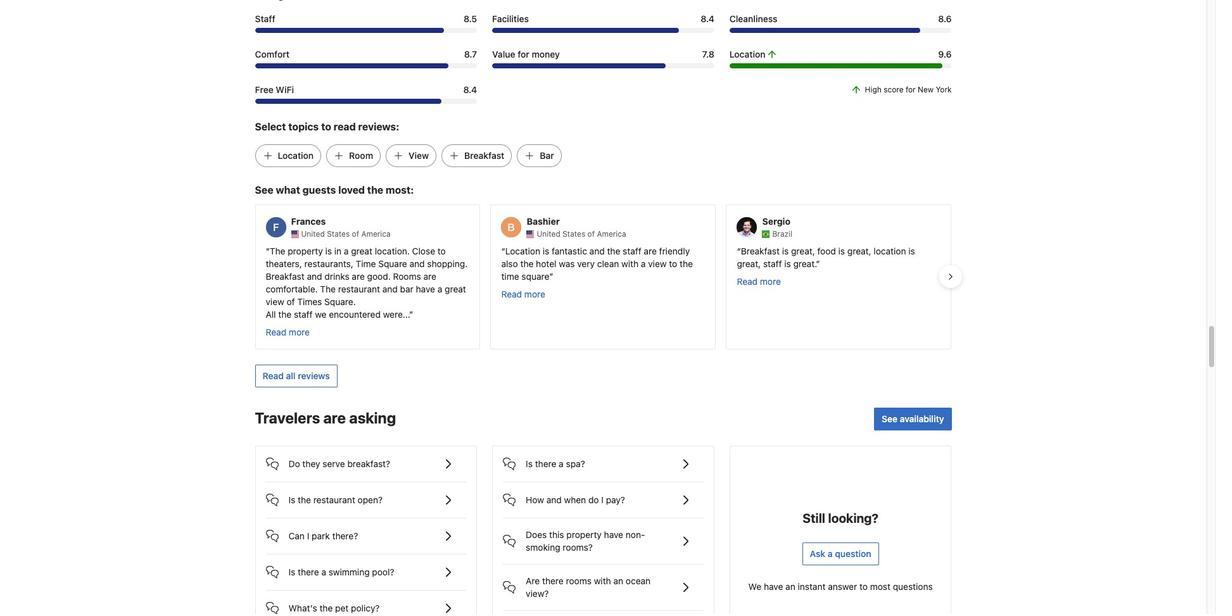 Task type: describe. For each thing, give the bounding box(es) containing it.
1 vertical spatial for
[[906, 85, 916, 95]]

clean
[[598, 258, 619, 269]]

1 horizontal spatial an
[[786, 582, 796, 592]]

high
[[865, 85, 882, 95]]

the inside button
[[320, 603, 333, 614]]

0 horizontal spatial great,
[[737, 258, 761, 269]]

comfort 8.7 meter
[[255, 63, 477, 69]]

united states of america for and
[[537, 229, 627, 239]]

restaurant inside is the restaurant open? "button"
[[314, 495, 355, 506]]

united for property
[[301, 229, 325, 239]]

see availability button
[[875, 408, 952, 431]]

breakfast inside " the property is in a great location. close to theaters, restaurants, time square and shopping. breakfast and drinks are good. rooms are comfortable. the restaurant and bar have a great view of times square. all the staff we encountered were...
[[266, 271, 305, 282]]

restaurants,
[[305, 258, 354, 269]]

answer
[[828, 582, 858, 592]]

does this property have non- smoking rooms?
[[526, 530, 645, 553]]

is there a spa?
[[526, 459, 585, 469]]

a inside " location is fantastic and the staff are friendly also the hotel was very clean with a view to the time square
[[641, 258, 646, 269]]

rooms?
[[563, 542, 593, 553]]

loved
[[339, 184, 365, 196]]

can i park there? button
[[266, 519, 467, 544]]

what's the pet policy?
[[289, 603, 380, 614]]

ocean
[[626, 576, 651, 587]]

select topics to read reviews:
[[255, 121, 400, 133]]

9.6
[[939, 49, 952, 60]]

times
[[297, 296, 322, 307]]

there for are there rooms with an ocean view?
[[543, 576, 564, 587]]

united states of america image for bashier
[[527, 230, 535, 238]]

we
[[315, 309, 327, 320]]

when
[[564, 495, 586, 506]]

the right "loved"
[[367, 184, 384, 196]]

how and when do i pay?
[[526, 495, 625, 506]]

" for " location is fantastic and the staff are friendly also the hotel was very clean with a view to the time square
[[502, 246, 506, 256]]

high score for new york
[[865, 85, 952, 95]]

staff inside " breakfast is great, food is great, location is great, staff is great.
[[764, 258, 782, 269]]

breakfast inside " breakfast is great, food is great, location is great, staff is great.
[[741, 246, 780, 256]]

travelers are asking
[[255, 409, 396, 427]]

room
[[349, 150, 373, 161]]

location inside " location is fantastic and the staff are friendly also the hotel was very clean with a view to the time square
[[506, 246, 541, 256]]

bar
[[400, 284, 414, 294]]

york
[[936, 85, 952, 95]]

guests
[[303, 184, 336, 196]]

is for is there a spa?
[[526, 459, 533, 469]]

read more button for the property is in a great location. close to theaters, restaurants, time square and shopping. breakfast and drinks are good. rooms are comfortable. the restaurant and bar have a great view of times square. all the staff we encountered were...
[[266, 326, 310, 339]]

of for in
[[352, 229, 359, 239]]

is for is there a swimming pool?
[[289, 567, 296, 578]]

the up square
[[521, 258, 534, 269]]

1 horizontal spatial great,
[[792, 246, 816, 256]]

8.4 for free wifi
[[464, 84, 477, 95]]

read all reviews
[[263, 371, 330, 381]]

pet
[[335, 603, 349, 614]]

read more button for location is fantastic and the staff are friendly also the hotel was very clean with a view to the time square
[[502, 288, 546, 301]]

review categories element
[[255, 0, 312, 3]]

is right food
[[839, 246, 846, 256]]

and down restaurants,
[[307, 271, 322, 282]]

and left bar
[[383, 284, 398, 294]]

" the property is in a great location. close to theaters, restaurants, time square and shopping. breakfast and drinks are good. rooms are comfortable. the restaurant and bar have a great view of times square. all the staff we encountered were...
[[266, 246, 468, 320]]

of for and
[[588, 229, 595, 239]]

square
[[378, 258, 407, 269]]

we have an instant answer to most questions
[[749, 582, 933, 592]]

a left swimming
[[322, 567, 326, 578]]

0 vertical spatial for
[[518, 49, 530, 60]]

1 horizontal spatial the
[[320, 284, 336, 294]]

ask
[[810, 549, 826, 559]]

is there a swimming pool?
[[289, 567, 395, 578]]

read all reviews button
[[255, 365, 338, 388]]

square
[[522, 271, 550, 282]]

a right ask
[[828, 549, 833, 559]]

facilities
[[493, 13, 529, 24]]

" breakfast is great, food is great, location is great, staff is great.
[[737, 246, 916, 269]]

pool?
[[372, 567, 395, 578]]

8.4 for facilities
[[701, 13, 715, 24]]

question
[[835, 549, 872, 559]]

bar
[[540, 150, 554, 161]]

all
[[266, 309, 276, 320]]

swimming
[[329, 567, 370, 578]]

value for money 7.8 meter
[[493, 63, 715, 69]]

8.5
[[464, 13, 477, 24]]

the down friendly
[[680, 258, 693, 269]]

availability
[[900, 414, 945, 424]]

food
[[818, 246, 836, 256]]

united states of america for in
[[301, 229, 391, 239]]

in
[[334, 246, 342, 256]]

8.6
[[939, 13, 952, 24]]

all
[[286, 371, 296, 381]]

brazil image
[[763, 230, 770, 238]]

asking
[[349, 409, 396, 427]]

were...
[[383, 309, 409, 320]]

do
[[589, 495, 599, 506]]

and inside how and when do i pay? button
[[547, 495, 562, 506]]

read inside button
[[263, 371, 284, 381]]

breakfast?
[[348, 459, 390, 469]]

shopping.
[[427, 258, 468, 269]]

do they serve breakfast? button
[[266, 447, 467, 472]]

great.
[[794, 258, 817, 269]]

frances
[[291, 216, 326, 227]]

open?
[[358, 495, 383, 506]]

brazil
[[773, 229, 793, 239]]

have inside does this property have non- smoking rooms?
[[604, 530, 624, 540]]

are down the shopping.
[[424, 271, 437, 282]]

money
[[532, 49, 560, 60]]

do
[[289, 459, 300, 469]]

america for staff
[[597, 229, 627, 239]]

they
[[303, 459, 320, 469]]

united for is
[[537, 229, 561, 239]]

is down brazil
[[783, 246, 789, 256]]

america for great
[[362, 229, 391, 239]]

serve
[[323, 459, 345, 469]]

reviews
[[298, 371, 330, 381]]

rooms
[[566, 576, 592, 587]]

what's
[[289, 603, 317, 614]]

still looking?
[[803, 511, 879, 526]]

0 horizontal spatial the
[[270, 246, 285, 256]]

how and when do i pay? button
[[503, 483, 704, 508]]

see what guests loved the most:
[[255, 184, 414, 196]]

friendly
[[659, 246, 690, 256]]

smoking
[[526, 542, 561, 553]]

are left the asking
[[324, 409, 346, 427]]

select
[[255, 121, 286, 133]]

staff inside " location is fantastic and the staff are friendly also the hotel was very clean with a view to the time square
[[623, 246, 642, 256]]

most
[[871, 582, 891, 592]]

2 horizontal spatial location
[[730, 49, 766, 60]]

ask a question
[[810, 549, 872, 559]]

more for " breakfast is great, food is great, location is great, staff is great.
[[760, 276, 781, 287]]



Task type: locate. For each thing, give the bounding box(es) containing it.
can i park there?
[[289, 531, 358, 542]]

to
[[321, 121, 331, 133], [438, 246, 446, 256], [669, 258, 678, 269], [860, 582, 868, 592]]

more for " the property is in a great location. close to theaters, restaurants, time square and shopping. breakfast and drinks are good. rooms are comfortable. the restaurant and bar have a great view of times square. all the staff we encountered were...
[[289, 327, 310, 338]]

most:
[[386, 184, 414, 196]]

united states of america image down bashier
[[527, 230, 535, 238]]

there right the are
[[543, 576, 564, 587]]

the
[[270, 246, 285, 256], [320, 284, 336, 294]]

2 horizontal spatial of
[[588, 229, 595, 239]]

2 horizontal spatial read more
[[737, 276, 781, 287]]

0 vertical spatial with
[[622, 258, 639, 269]]

0 horizontal spatial united
[[301, 229, 325, 239]]

2 horizontal spatial great,
[[848, 246, 872, 256]]

8.4 down 8.7
[[464, 84, 477, 95]]

0 horizontal spatial staff
[[294, 309, 313, 320]]

0 horizontal spatial with
[[594, 576, 611, 587]]

have inside " the property is in a great location. close to theaters, restaurants, time square and shopping. breakfast and drinks are good. rooms are comfortable. the restaurant and bar have a great view of times square. all the staff we encountered were...
[[416, 284, 435, 294]]

united states of america image
[[291, 230, 299, 238], [527, 230, 535, 238]]

read more button for breakfast is great, food is great, location is great, staff is great.
[[737, 275, 781, 288]]

2 vertical spatial breakfast
[[266, 271, 305, 282]]

2 horizontal spatial have
[[764, 582, 784, 592]]

states up fantastic
[[563, 229, 586, 239]]

" down bar
[[409, 309, 413, 320]]

states up in
[[327, 229, 350, 239]]

cleanliness 8.6 meter
[[730, 28, 952, 33]]

0 horizontal spatial see
[[255, 184, 274, 196]]

1 horizontal spatial great
[[445, 284, 466, 294]]

an inside the are there rooms with an ocean view?
[[614, 576, 624, 587]]

united states of america image down frances
[[291, 230, 299, 238]]

bashier
[[527, 216, 560, 227]]

an
[[614, 576, 624, 587], [786, 582, 796, 592]]

0 horizontal spatial 8.4
[[464, 84, 477, 95]]

0 vertical spatial have
[[416, 284, 435, 294]]

states for bashier
[[563, 229, 586, 239]]

1 vertical spatial read more
[[502, 289, 546, 300]]

staff down times
[[294, 309, 313, 320]]

there for is there a spa?
[[535, 459, 557, 469]]

the right all on the left bottom of page
[[278, 309, 292, 320]]

what's the pet policy? button
[[266, 591, 467, 615]]

1 horizontal spatial read more
[[502, 289, 546, 300]]

3 " from the left
[[737, 246, 741, 256]]

and inside " location is fantastic and the staff are friendly also the hotel was very clean with a view to the time square
[[590, 246, 605, 256]]

1 horizontal spatial for
[[906, 85, 916, 95]]

hotel
[[536, 258, 557, 269]]

0 vertical spatial great
[[351, 246, 373, 256]]

of
[[352, 229, 359, 239], [588, 229, 595, 239], [287, 296, 295, 307]]

property inside does this property have non- smoking rooms?
[[567, 530, 602, 540]]

a
[[344, 246, 349, 256], [641, 258, 646, 269], [438, 284, 443, 294], [559, 459, 564, 469], [828, 549, 833, 559], [322, 567, 326, 578]]

questions
[[893, 582, 933, 592]]

location.
[[375, 246, 410, 256]]

there left 'spa?' at left
[[535, 459, 557, 469]]

view down friendly
[[649, 258, 667, 269]]

location 9.6 meter
[[730, 63, 952, 69]]

there inside the are there rooms with an ocean view?
[[543, 576, 564, 587]]

2 horizontal spatial breakfast
[[741, 246, 780, 256]]

is up how
[[526, 459, 533, 469]]

2 united from the left
[[537, 229, 561, 239]]

of down comfortable.
[[287, 296, 295, 307]]

1 america from the left
[[362, 229, 391, 239]]

united states of america image for frances
[[291, 230, 299, 238]]

time
[[502, 271, 519, 282]]

location
[[730, 49, 766, 60], [278, 150, 314, 161], [506, 246, 541, 256]]

1 vertical spatial i
[[307, 531, 310, 542]]

do they serve breakfast?
[[289, 459, 390, 469]]

0 vertical spatial see
[[255, 184, 274, 196]]

0 vertical spatial i
[[602, 495, 604, 506]]

a right clean
[[641, 258, 646, 269]]

for
[[518, 49, 530, 60], [906, 85, 916, 95]]

1 vertical spatial is
[[289, 495, 296, 506]]

is there a spa? button
[[503, 447, 704, 472]]

more down "brazil" image
[[760, 276, 781, 287]]

" for time
[[409, 309, 413, 320]]

america up clean
[[597, 229, 627, 239]]

1 vertical spatial staff
[[764, 258, 782, 269]]

1 vertical spatial have
[[604, 530, 624, 540]]

free wifi 8.4 meter
[[255, 99, 477, 104]]

great down the shopping.
[[445, 284, 466, 294]]

1 horizontal spatial property
[[567, 530, 602, 540]]

i right do
[[602, 495, 604, 506]]

8.4 up 7.8
[[701, 13, 715, 24]]

the up clean
[[607, 246, 621, 256]]

" down food
[[817, 258, 821, 269]]

restaurant up the square.
[[338, 284, 380, 294]]

see for see what guests loved the most:
[[255, 184, 274, 196]]

of inside " the property is in a great location. close to theaters, restaurants, time square and shopping. breakfast and drinks are good. rooms are comfortable. the restaurant and bar have a great view of times square. all the staff we encountered were...
[[287, 296, 295, 307]]

1 horizontal spatial with
[[622, 258, 639, 269]]

drinks
[[325, 271, 350, 282]]

this is a carousel with rotating slides. it displays featured reviews of the property. use the next and previous buttons to navigate. region
[[245, 200, 962, 355]]

is the restaurant open? button
[[266, 483, 467, 508]]

to left read
[[321, 121, 331, 133]]

an left instant
[[786, 582, 796, 592]]

with inside the are there rooms with an ocean view?
[[594, 576, 611, 587]]

read
[[737, 276, 758, 287], [502, 289, 522, 300], [266, 327, 287, 338], [263, 371, 284, 381]]

i
[[602, 495, 604, 506], [307, 531, 310, 542]]

property for have
[[567, 530, 602, 540]]

value for money
[[493, 49, 560, 60]]

0 horizontal spatial property
[[288, 246, 323, 256]]

1 horizontal spatial america
[[597, 229, 627, 239]]

" inside " location is fantastic and the staff are friendly also the hotel was very clean with a view to the time square
[[502, 246, 506, 256]]

0 horizontal spatial united states of america image
[[291, 230, 299, 238]]

0 vertical spatial read more
[[737, 276, 781, 287]]

good.
[[367, 271, 391, 282]]

0 horizontal spatial have
[[416, 284, 435, 294]]

1 vertical spatial breakfast
[[741, 246, 780, 256]]

non-
[[626, 530, 645, 540]]

"
[[817, 258, 821, 269], [550, 271, 554, 282], [409, 309, 413, 320]]

read more button down all on the left bottom of page
[[266, 326, 310, 339]]

have left non-
[[604, 530, 624, 540]]

are
[[644, 246, 657, 256], [352, 271, 365, 282], [424, 271, 437, 282], [324, 409, 346, 427]]

states for frances
[[327, 229, 350, 239]]

1 horizontal spatial united
[[537, 229, 561, 239]]

property for is
[[288, 246, 323, 256]]

policy?
[[351, 603, 380, 614]]

united down frances
[[301, 229, 325, 239]]

and up clean
[[590, 246, 605, 256]]

1 horizontal spatial united states of america
[[537, 229, 627, 239]]

states
[[327, 229, 350, 239], [563, 229, 586, 239]]

does
[[526, 530, 547, 540]]

is inside " location is fantastic and the staff are friendly also the hotel was very clean with a view to the time square
[[543, 246, 550, 256]]

an left ocean
[[614, 576, 624, 587]]

more down times
[[289, 327, 310, 338]]

1 vertical spatial more
[[525, 289, 546, 300]]

2 vertical spatial "
[[409, 309, 413, 320]]

comfort
[[255, 49, 290, 60]]

0 vertical spatial the
[[270, 246, 285, 256]]

0 vertical spatial property
[[288, 246, 323, 256]]

united states of america
[[301, 229, 391, 239], [537, 229, 627, 239]]

0 horizontal spatial america
[[362, 229, 391, 239]]

with inside " location is fantastic and the staff are friendly also the hotel was very clean with a view to the time square
[[622, 258, 639, 269]]

1 vertical spatial see
[[882, 414, 898, 424]]

to left most at the bottom right
[[860, 582, 868, 592]]

1 " from the left
[[266, 246, 270, 256]]

2 vertical spatial staff
[[294, 309, 313, 320]]

see left availability
[[882, 414, 898, 424]]

is inside "is there a swimming pool?" button
[[289, 567, 296, 578]]

8.4
[[701, 13, 715, 24], [464, 84, 477, 95]]

0 horizontal spatial breakfast
[[266, 271, 305, 282]]

there up the what's
[[298, 567, 319, 578]]

rooms
[[393, 271, 421, 282]]

a down the shopping.
[[438, 284, 443, 294]]

0 vertical spatial restaurant
[[338, 284, 380, 294]]

0 vertical spatial is
[[526, 459, 533, 469]]

1 united states of america image from the left
[[291, 230, 299, 238]]

are there rooms with an ocean view? button
[[503, 565, 704, 601]]

2 vertical spatial is
[[289, 567, 296, 578]]

" for " breakfast is great, food is great, location is great, staff is great.
[[737, 246, 741, 256]]

and
[[590, 246, 605, 256], [410, 258, 425, 269], [307, 271, 322, 282], [383, 284, 398, 294], [547, 495, 562, 506]]

with right rooms
[[594, 576, 611, 587]]

the inside " the property is in a great location. close to theaters, restaurants, time square and shopping. breakfast and drinks are good. rooms are comfortable. the restaurant and bar have a great view of times square. all the staff we encountered were...
[[278, 309, 292, 320]]

great, left great.
[[737, 258, 761, 269]]

2 vertical spatial read more
[[266, 327, 310, 338]]

read more down square
[[502, 289, 546, 300]]

1 horizontal spatial staff
[[623, 246, 642, 256]]

read for " the property is in a great location. close to theaters, restaurants, time square and shopping. breakfast and drinks are good. rooms are comfortable. the restaurant and bar have a great view of times square. all the staff we encountered were...
[[266, 327, 287, 338]]

see availability
[[882, 414, 945, 424]]

" for great.
[[817, 258, 821, 269]]

more down square
[[525, 289, 546, 300]]

is inside is the restaurant open? "button"
[[289, 495, 296, 506]]

2 horizontal spatial "
[[737, 246, 741, 256]]

1 horizontal spatial i
[[602, 495, 604, 506]]

read for " location is fantastic and the staff are friendly also the hotel was very clean with a view to the time square
[[502, 289, 522, 300]]

read more for " breakfast is great, food is great, location is great, staff is great.
[[737, 276, 781, 287]]

still
[[803, 511, 826, 526]]

there for is there a swimming pool?
[[298, 567, 319, 578]]

2 states from the left
[[563, 229, 586, 239]]

with right clean
[[622, 258, 639, 269]]

0 horizontal spatial for
[[518, 49, 530, 60]]

1 horizontal spatial "
[[550, 271, 554, 282]]

is up the hotel
[[543, 246, 550, 256]]

and down close
[[410, 258, 425, 269]]

7.8
[[703, 49, 715, 60]]

the up the theaters,
[[270, 246, 285, 256]]

restaurant
[[338, 284, 380, 294], [314, 495, 355, 506]]

time
[[356, 258, 376, 269]]

1 vertical spatial the
[[320, 284, 336, 294]]

" down the hotel
[[550, 271, 554, 282]]

2 united states of america from the left
[[537, 229, 627, 239]]

great, up great.
[[792, 246, 816, 256]]

read more button
[[737, 275, 781, 288], [502, 288, 546, 301], [266, 326, 310, 339]]

0 horizontal spatial i
[[307, 531, 310, 542]]

0 horizontal spatial location
[[278, 150, 314, 161]]

what
[[276, 184, 300, 196]]

is down 'can'
[[289, 567, 296, 578]]

have right we
[[764, 582, 784, 592]]

restaurant left open?
[[314, 495, 355, 506]]

new
[[918, 85, 934, 95]]

1 horizontal spatial breakfast
[[465, 150, 505, 161]]

ask a question button
[[803, 543, 879, 566]]

0 vertical spatial more
[[760, 276, 781, 287]]

staff left friendly
[[623, 246, 642, 256]]

2 vertical spatial location
[[506, 246, 541, 256]]

have right bar
[[416, 284, 435, 294]]

wifi
[[276, 84, 294, 95]]

the down they
[[298, 495, 311, 506]]

i right 'can'
[[307, 531, 310, 542]]

property inside " the property is in a great location. close to theaters, restaurants, time square and shopping. breakfast and drinks are good. rooms are comfortable. the restaurant and bar have a great view of times square. all the staff we encountered were...
[[288, 246, 323, 256]]

comfortable.
[[266, 284, 318, 294]]

location up also
[[506, 246, 541, 256]]

view inside " location is fantastic and the staff are friendly also the hotel was very clean with a view to the time square
[[649, 258, 667, 269]]

read
[[334, 121, 356, 133]]

1 horizontal spatial have
[[604, 530, 624, 540]]

see left what
[[255, 184, 274, 196]]

for left new
[[906, 85, 916, 95]]

1 vertical spatial location
[[278, 150, 314, 161]]

0 horizontal spatial states
[[327, 229, 350, 239]]

to inside " location is fantastic and the staff are friendly also the hotel was very clean with a view to the time square
[[669, 258, 678, 269]]

0 vertical spatial 8.4
[[701, 13, 715, 24]]

free
[[255, 84, 274, 95]]

view inside " the property is in a great location. close to theaters, restaurants, time square and shopping. breakfast and drinks are good. rooms are comfortable. the restaurant and bar have a great view of times square. all the staff we encountered were...
[[266, 296, 284, 307]]

2 vertical spatial more
[[289, 327, 310, 338]]

property up rooms?
[[567, 530, 602, 540]]

read for " breakfast is great, food is great, location is great, staff is great.
[[737, 276, 758, 287]]

is inside is there a spa? button
[[526, 459, 533, 469]]

location down topics
[[278, 150, 314, 161]]

is for is the restaurant open?
[[289, 495, 296, 506]]

the left pet
[[320, 603, 333, 614]]

1 vertical spatial 8.4
[[464, 84, 477, 95]]

are down time
[[352, 271, 365, 282]]

is left great.
[[785, 258, 791, 269]]

2 " from the left
[[502, 246, 506, 256]]

breakfast down "brazil" image
[[741, 246, 780, 256]]

0 horizontal spatial "
[[409, 309, 413, 320]]

0 horizontal spatial more
[[289, 327, 310, 338]]

the down drinks
[[320, 284, 336, 294]]

1 horizontal spatial more
[[525, 289, 546, 300]]

1 horizontal spatial see
[[882, 414, 898, 424]]

0 vertical spatial staff
[[623, 246, 642, 256]]

2 horizontal spatial read more button
[[737, 275, 781, 288]]

are
[[526, 576, 540, 587]]

staff inside " the property is in a great location. close to theaters, restaurants, time square and shopping. breakfast and drinks are good. rooms are comfortable. the restaurant and bar have a great view of times square. all the staff we encountered were...
[[294, 309, 313, 320]]

the inside "button"
[[298, 495, 311, 506]]

1 vertical spatial view
[[266, 296, 284, 307]]

staff down "brazil" image
[[764, 258, 782, 269]]

are inside " location is fantastic and the staff are friendly also the hotel was very clean with a view to the time square
[[644, 246, 657, 256]]

1 united states of america from the left
[[301, 229, 391, 239]]

1 horizontal spatial location
[[506, 246, 541, 256]]

read more down all on the left bottom of page
[[266, 327, 310, 338]]

2 horizontal spatial staff
[[764, 258, 782, 269]]

are there rooms with an ocean view?
[[526, 576, 651, 599]]

united states of america up fantastic
[[537, 229, 627, 239]]

1 horizontal spatial 8.4
[[701, 13, 715, 24]]

this
[[550, 530, 564, 540]]

location
[[874, 246, 907, 256]]

united states of america up in
[[301, 229, 391, 239]]

" inside " the property is in a great location. close to theaters, restaurants, time square and shopping. breakfast and drinks are good. rooms are comfortable. the restaurant and bar have a great view of times square. all the staff we encountered were...
[[266, 246, 270, 256]]

2 america from the left
[[597, 229, 627, 239]]

view up all on the left bottom of page
[[266, 296, 284, 307]]

2 vertical spatial have
[[764, 582, 784, 592]]

great, left location
[[848, 246, 872, 256]]

read more button down square
[[502, 288, 546, 301]]

read more
[[737, 276, 781, 287], [502, 289, 546, 300], [266, 327, 310, 338]]

breakfast left bar
[[465, 150, 505, 161]]

2 horizontal spatial more
[[760, 276, 781, 287]]

a left 'spa?' at left
[[559, 459, 564, 469]]

is inside " the property is in a great location. close to theaters, restaurants, time square and shopping. breakfast and drinks are good. rooms are comfortable. the restaurant and bar have a great view of times square. all the staff we encountered were...
[[325, 246, 332, 256]]

0 vertical spatial breakfast
[[465, 150, 505, 161]]

read more for " the property is in a great location. close to theaters, restaurants, time square and shopping. breakfast and drinks are good. rooms are comfortable. the restaurant and bar have a great view of times square. all the staff we encountered were...
[[266, 327, 310, 338]]

" for " the property is in a great location. close to theaters, restaurants, time square and shopping. breakfast and drinks are good. rooms are comfortable. the restaurant and bar have a great view of times square. all the staff we encountered were...
[[266, 246, 270, 256]]

breakfast
[[465, 150, 505, 161], [741, 246, 780, 256], [266, 271, 305, 282]]

more for " location is fantastic and the staff are friendly also the hotel was very clean with a view to the time square
[[525, 289, 546, 300]]

united down bashier
[[537, 229, 561, 239]]

travelers
[[255, 409, 320, 427]]

are left friendly
[[644, 246, 657, 256]]

for right the value
[[518, 49, 530, 60]]

1 horizontal spatial "
[[502, 246, 506, 256]]

great up time
[[351, 246, 373, 256]]

1 horizontal spatial united states of america image
[[527, 230, 535, 238]]

restaurant inside " the property is in a great location. close to theaters, restaurants, time square and shopping. breakfast and drinks are good. rooms are comfortable. the restaurant and bar have a great view of times square. all the staff we encountered were...
[[338, 284, 380, 294]]

read more for " location is fantastic and the staff are friendly also the hotel was very clean with a view to the time square
[[502, 289, 546, 300]]

" location is fantastic and the staff are friendly also the hotel was very clean with a view to the time square
[[502, 246, 693, 282]]

america up location. at the left top of the page
[[362, 229, 391, 239]]

1 horizontal spatial of
[[352, 229, 359, 239]]

1 vertical spatial with
[[594, 576, 611, 587]]

2 horizontal spatial "
[[817, 258, 821, 269]]

of up time
[[352, 229, 359, 239]]

0 vertical spatial view
[[649, 258, 667, 269]]

value
[[493, 49, 516, 60]]

a right in
[[344, 246, 349, 256]]

0 horizontal spatial united states of america
[[301, 229, 391, 239]]

0 horizontal spatial great
[[351, 246, 373, 256]]

1 vertical spatial property
[[567, 530, 602, 540]]

0 vertical spatial location
[[730, 49, 766, 60]]

is the restaurant open?
[[289, 495, 383, 506]]

facilities 8.4 meter
[[493, 28, 715, 33]]

breakfast down the theaters,
[[266, 271, 305, 282]]

have
[[416, 284, 435, 294], [604, 530, 624, 540], [764, 582, 784, 592]]

to down friendly
[[669, 258, 678, 269]]

0 horizontal spatial "
[[266, 246, 270, 256]]

2 united states of america image from the left
[[527, 230, 535, 238]]

of up very on the top left of the page
[[588, 229, 595, 239]]

is right location
[[909, 246, 916, 256]]

1 united from the left
[[301, 229, 325, 239]]

view?
[[526, 589, 549, 599]]

location down cleanliness
[[730, 49, 766, 60]]

with
[[622, 258, 639, 269], [594, 576, 611, 587]]

" for was
[[550, 271, 554, 282]]

the
[[367, 184, 384, 196], [607, 246, 621, 256], [521, 258, 534, 269], [680, 258, 693, 269], [278, 309, 292, 320], [298, 495, 311, 506], [320, 603, 333, 614]]

is down do
[[289, 495, 296, 506]]

1 vertical spatial great
[[445, 284, 466, 294]]

free wifi
[[255, 84, 294, 95]]

1 states from the left
[[327, 229, 350, 239]]

"
[[266, 246, 270, 256], [502, 246, 506, 256], [737, 246, 741, 256]]

0 horizontal spatial an
[[614, 576, 624, 587]]

1 vertical spatial restaurant
[[314, 495, 355, 506]]

to up the shopping.
[[438, 246, 446, 256]]

0 horizontal spatial read more
[[266, 327, 310, 338]]

is left in
[[325, 246, 332, 256]]

park
[[312, 531, 330, 542]]

and right how
[[547, 495, 562, 506]]

1 horizontal spatial read more button
[[502, 288, 546, 301]]

very
[[578, 258, 595, 269]]

instant
[[798, 582, 826, 592]]

see for see availability
[[882, 414, 898, 424]]

read more down "brazil" image
[[737, 276, 781, 287]]

staff 8.5 meter
[[255, 28, 477, 33]]

does this property have non- smoking rooms? button
[[503, 519, 704, 554]]

property up the theaters,
[[288, 246, 323, 256]]

staff
[[255, 13, 276, 24]]

read more button down "brazil" image
[[737, 275, 781, 288]]

" inside " breakfast is great, food is great, location is great, staff is great.
[[737, 246, 741, 256]]

see inside button
[[882, 414, 898, 424]]

to inside " the property is in a great location. close to theaters, restaurants, time square and shopping. breakfast and drinks are good. rooms are comfortable. the restaurant and bar have a great view of times square. all the staff we encountered were...
[[438, 246, 446, 256]]

0 horizontal spatial view
[[266, 296, 284, 307]]

great,
[[792, 246, 816, 256], [848, 246, 872, 256], [737, 258, 761, 269]]

how
[[526, 495, 544, 506]]

fantastic
[[552, 246, 587, 256]]

topics
[[289, 121, 319, 133]]



Task type: vqa. For each thing, say whether or not it's contained in the screenshot.
1st Wed from right
no



